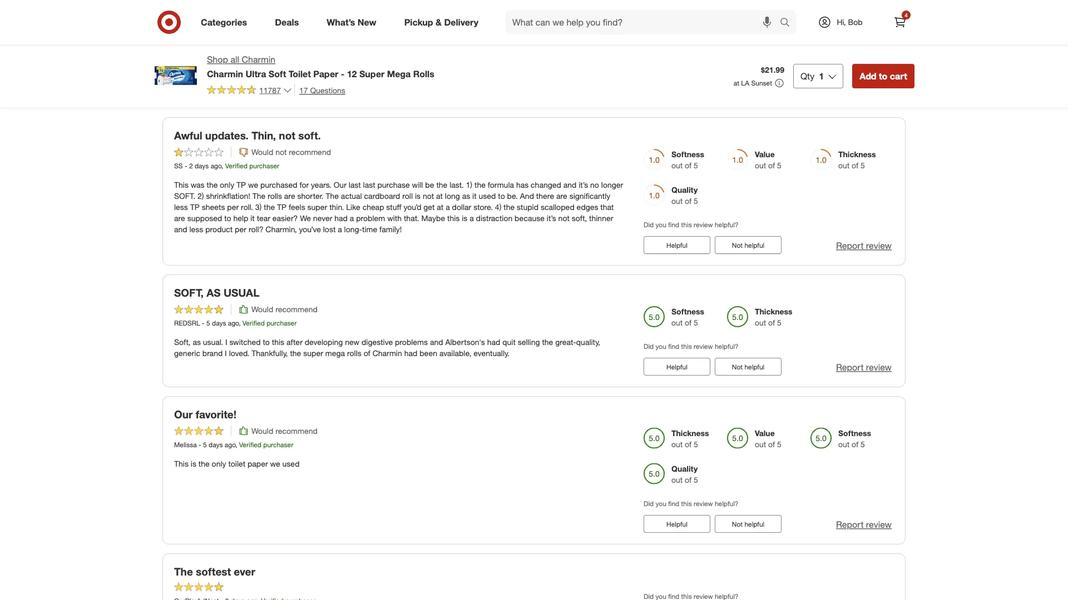 Task type: vqa. For each thing, say whether or not it's contained in the screenshot.
will
yes



Task type: locate. For each thing, give the bounding box(es) containing it.
2 vertical spatial would
[[251, 427, 273, 436]]

not helpful
[[732, 241, 765, 250], [732, 363, 765, 371], [732, 520, 765, 529]]

the
[[207, 180, 218, 190], [436, 180, 447, 190], [475, 180, 486, 190], [264, 203, 275, 212], [504, 203, 515, 212], [542, 338, 553, 347], [290, 349, 301, 359], [199, 459, 210, 469]]

1 would from the top
[[251, 147, 273, 157]]

17 questions link
[[294, 84, 345, 97]]

3 you from the top
[[656, 500, 666, 508]]

are down soft.
[[174, 214, 185, 223]]

you
[[656, 221, 666, 229], [656, 343, 666, 351], [656, 500, 666, 508]]

add
[[860, 71, 877, 81]]

1 vertical spatial would
[[251, 305, 273, 315]]

hi, bob
[[837, 17, 863, 27]]

2 vertical spatial did you find this review helpful?
[[644, 500, 739, 508]]

0 vertical spatial only
[[220, 180, 234, 190]]

this inside this was the only tp we purchased for years. our last last purchase will be the last. 1) the formula has changed and it's no longer soft. 2) shrinkflation! the rolls are shorter. the actual cardboard roll is not at long as it used to be. and there are significantly less tp sheets per roll. 3) the tp feels super thin. like cheap stuff you'd get at a dollar store. 4) the stupid scalloped edges that are supposed to help it tear easier? we never had a problem with that. maybe this is a distraction because it's not soft, thinner and less product per roll? charmin, you've lost a long-time family!
[[174, 180, 189, 190]]

verified for soft, as usual
[[242, 319, 265, 328]]

0 vertical spatial we
[[248, 180, 258, 190]]

quality out of 5 for our favorite!
[[671, 464, 698, 485]]

softness for soft, as usual
[[671, 307, 704, 317]]

1 vertical spatial value out of 5
[[755, 429, 782, 450]]

our inside this was the only tp we purchased for years. our last last purchase will be the last. 1) the formula has changed and it's no longer soft. 2) shrinkflation! the rolls are shorter. the actual cardboard roll is not at long as it used to be. and there are significantly less tp sheets per roll. 3) the tp feels super thin. like cheap stuff you'd get at a dollar store. 4) the stupid scalloped edges that are supposed to help it tear easier? we never had a problem with that. maybe this is a distraction because it's not soft, thinner and less product per roll? charmin, you've lost a long-time family!
[[334, 180, 346, 190]]

would recommend up after
[[251, 305, 318, 315]]

soft, as usual. i switched to this after developing new digestive problems and albertson's had quit selling the great-quality, generic brand i loved. thankfully, the super mega rolls of charmin had been available, eventually.
[[174, 338, 600, 359]]

1 vertical spatial super
[[303, 349, 323, 359]]

did you find this review helpful?
[[644, 221, 739, 229], [644, 343, 739, 351], [644, 500, 739, 508]]

verified up switched
[[242, 319, 265, 328]]

, up this is the only toilet paper we used
[[235, 441, 237, 449]]

super down developing
[[303, 349, 323, 359]]

thinner
[[589, 214, 613, 223]]

- right redsrl
[[202, 319, 205, 328]]

- left 2
[[185, 162, 187, 170]]

2 horizontal spatial had
[[487, 338, 500, 347]]

2 vertical spatial purchaser
[[263, 441, 293, 449]]

recommend for soft, as usual
[[275, 305, 318, 315]]

1 report review from the top
[[836, 241, 892, 252]]

helpful? for usual
[[715, 343, 739, 351]]

soft.
[[174, 191, 195, 201]]

1 not helpful button from the top
[[715, 236, 782, 254]]

i right usual.
[[225, 338, 227, 347]]

2 you from the top
[[656, 343, 666, 351]]

changed
[[531, 180, 561, 190]]

0 vertical spatial helpful
[[745, 241, 765, 250]]

1 vertical spatial as
[[193, 338, 201, 347]]

only left toilet
[[212, 459, 226, 469]]

2 did you find this review helpful? from the top
[[644, 343, 739, 351]]

2 vertical spatial thickness
[[671, 429, 709, 439]]

purchaser up after
[[267, 319, 297, 328]]

to inside soft, as usual. i switched to this after developing new digestive problems and albertson's had quit selling the great-quality, generic brand i loved. thankfully, the super mega rolls of charmin had been available, eventually.
[[263, 338, 270, 347]]

2 vertical spatial helpful?
[[715, 500, 739, 508]]

ago right 2
[[211, 162, 221, 170]]

0 vertical spatial quality
[[671, 185, 698, 195]]

1 vertical spatial thickness out of 5
[[755, 307, 793, 328]]

not down thin, in the left top of the page
[[275, 147, 287, 157]]

2 would recommend from the top
[[251, 427, 318, 436]]

purchaser for thin,
[[249, 162, 279, 170]]

updates.
[[205, 129, 249, 142]]

and up been
[[430, 338, 443, 347]]

0 horizontal spatial it's
[[547, 214, 556, 223]]

0 vertical spatial rolls
[[268, 191, 282, 201]]

1 vertical spatial at
[[436, 191, 443, 201]]

to inside button
[[879, 71, 888, 81]]

per down help
[[235, 225, 246, 235]]

1 value from the top
[[755, 150, 775, 159]]

days up this is the only toilet paper we used
[[209, 441, 223, 449]]

rolls down "new"
[[347, 349, 361, 359]]

store.
[[474, 203, 493, 212]]

3 did you find this review helpful? from the top
[[644, 500, 739, 508]]

long-
[[344, 225, 362, 235]]

report review button for thin,
[[836, 240, 892, 253]]

1 vertical spatial days
[[212, 319, 226, 328]]

tear
[[257, 214, 270, 223]]

roll?
[[249, 225, 263, 235]]

1 vertical spatial only
[[212, 459, 226, 469]]

helpful for usual
[[745, 363, 765, 371]]

is down dollar
[[462, 214, 467, 223]]

tp up shrinkflation!
[[236, 180, 246, 190]]

2 not from the top
[[732, 363, 743, 371]]

0 vertical spatial super
[[307, 203, 327, 212]]

1 vertical spatial report review button
[[836, 362, 892, 374]]

0 horizontal spatial had
[[335, 214, 348, 223]]

purchaser up purchased at the left top
[[249, 162, 279, 170]]

2 vertical spatial report
[[836, 520, 864, 531]]

the up thin. at the left top of page
[[326, 191, 339, 201]]

is right roll
[[415, 191, 421, 201]]

it's left no
[[579, 180, 588, 190]]

days
[[195, 162, 209, 170], [212, 319, 226, 328], [209, 441, 223, 449]]

at right get
[[437, 203, 444, 212]]

1 quality out of 5 from the top
[[671, 185, 698, 206]]

helpful for thin,
[[745, 241, 765, 250]]

quit
[[502, 338, 516, 347]]

tp
[[236, 180, 246, 190], [190, 203, 200, 212], [277, 203, 287, 212]]

$21.99
[[761, 65, 784, 75]]

2 not helpful button from the top
[[715, 358, 782, 376]]

1 value out of 5 from the top
[[755, 150, 782, 170]]

find
[[668, 221, 679, 229], [668, 343, 679, 351], [668, 500, 679, 508]]

purchaser up paper
[[263, 441, 293, 449]]

1 horizontal spatial rolls
[[347, 349, 361, 359]]

report review button for usual
[[836, 362, 892, 374]]

0 vertical spatial and
[[563, 180, 577, 190]]

soft,
[[174, 338, 191, 347]]

2 value out of 5 from the top
[[755, 429, 782, 450]]

17
[[299, 85, 308, 95]]

1 horizontal spatial thickness out of 5
[[755, 307, 793, 328]]

charmin inside soft, as usual. i switched to this after developing new digestive problems and albertson's had quit selling the great-quality, generic brand i loved. thankfully, the super mega rolls of charmin had been available, eventually.
[[373, 349, 402, 359]]

days for as
[[212, 319, 226, 328]]

soft, as usual
[[174, 287, 259, 299]]

not down scalloped
[[558, 214, 570, 223]]

this down melissa at the left of page
[[174, 459, 189, 469]]

days up usual.
[[212, 319, 226, 328]]

2 value from the top
[[755, 429, 775, 439]]

1 helpful? from the top
[[715, 221, 739, 229]]

used up store.
[[479, 191, 496, 201]]

as right soft,
[[193, 338, 201, 347]]

1 vertical spatial our
[[174, 408, 193, 421]]

last up actual
[[349, 180, 361, 190]]

is down melissa at the left of page
[[191, 459, 196, 469]]

like
[[346, 203, 360, 212]]

2 helpful from the top
[[745, 363, 765, 371]]

great-
[[555, 338, 576, 347]]

as down 1)
[[462, 191, 470, 201]]

rolls
[[413, 68, 434, 79]]

1 vertical spatial softness
[[671, 307, 704, 317]]

would down thin, in the left top of the page
[[251, 147, 273, 157]]

super up never
[[307, 203, 327, 212]]

1 horizontal spatial had
[[404, 349, 417, 359]]

product
[[205, 225, 233, 235]]

recommend
[[289, 147, 331, 157], [275, 305, 318, 315], [275, 427, 318, 436]]

1 helpful from the top
[[745, 241, 765, 250]]

, for usual
[[239, 319, 241, 328]]

this for our favorite!
[[174, 459, 189, 469]]

0 horizontal spatial as
[[193, 338, 201, 347]]

super
[[359, 68, 385, 79]]

1 horizontal spatial the
[[252, 191, 266, 201]]

2 helpful button from the top
[[644, 358, 710, 376]]

2 did from the top
[[644, 343, 654, 351]]

there
[[536, 191, 554, 201]]

and up significantly
[[563, 180, 577, 190]]

add to cart
[[860, 71, 907, 81]]

usual.
[[203, 338, 223, 347]]

days for favorite!
[[209, 441, 223, 449]]

less down soft.
[[174, 203, 188, 212]]

1 report from the top
[[836, 241, 864, 252]]

Verified purchases checkbox
[[817, 53, 828, 64]]

2 horizontal spatial thickness out of 5
[[838, 150, 876, 170]]

had down problems
[[404, 349, 417, 359]]

1 not helpful from the top
[[732, 241, 765, 250]]

ever
[[234, 566, 255, 578]]

days right 2
[[195, 162, 209, 170]]

1 vertical spatial is
[[462, 214, 467, 223]]

1 horizontal spatial tp
[[236, 180, 246, 190]]

charmin up "ultra"
[[242, 54, 276, 65]]

2 report review from the top
[[836, 362, 892, 373]]

2 helpful? from the top
[[715, 343, 739, 351]]

the softest ever
[[174, 566, 255, 578]]

ago up this is the only toilet paper we used
[[225, 441, 235, 449]]

had down thin. at the left top of page
[[335, 214, 348, 223]]

at left the la
[[734, 79, 739, 87]]

0 horizontal spatial we
[[248, 180, 258, 190]]

helpful button for usual
[[644, 358, 710, 376]]

last up cardboard
[[363, 180, 375, 190]]

3 find from the top
[[668, 500, 679, 508]]

1 vertical spatial helpful?
[[715, 343, 739, 351]]

-
[[341, 68, 345, 79], [185, 162, 187, 170], [202, 319, 205, 328], [199, 441, 201, 449]]

quality out of 5
[[671, 185, 698, 206], [671, 464, 698, 485]]

1 vertical spatial did
[[644, 343, 654, 351]]

it down 1)
[[472, 191, 477, 201]]

are up scalloped
[[556, 191, 567, 201]]

1 last from the left
[[349, 180, 361, 190]]

, down updates.
[[221, 162, 223, 170]]

2 vertical spatial helpful
[[667, 520, 688, 529]]

1 vertical spatial per
[[235, 225, 246, 235]]

long
[[445, 191, 460, 201]]

and down soft.
[[174, 225, 187, 235]]

only up shrinkflation!
[[220, 180, 234, 190]]

1 vertical spatial not
[[732, 363, 743, 371]]

at left long
[[436, 191, 443, 201]]

2 vertical spatial helpful
[[745, 520, 765, 529]]

2 vertical spatial softness out of 5
[[838, 429, 871, 450]]

this inside soft, as usual. i switched to this after developing new digestive problems and albertson's had quit selling the great-quality, generic brand i loved. thankfully, the super mega rolls of charmin had been available, eventually.
[[272, 338, 284, 347]]

0 horizontal spatial is
[[191, 459, 196, 469]]

1 did from the top
[[644, 221, 654, 229]]

0 vertical spatial not helpful
[[732, 241, 765, 250]]

1 helpful button from the top
[[644, 236, 710, 254]]

3 did from the top
[[644, 500, 654, 508]]

1 report review button from the top
[[836, 240, 892, 253]]

the up 3)
[[252, 191, 266, 201]]

used inside this was the only tp we purchased for years. our last last purchase will be the last. 1) the formula has changed and it's no longer soft. 2) shrinkflation! the rolls are shorter. the actual cardboard roll is not at long as it used to be. and there are significantly less tp sheets per roll. 3) the tp feels super thin. like cheap stuff you'd get at a dollar store. 4) the stupid scalloped edges that are supposed to help it tear easier? we never had a problem with that. maybe this is a distraction because it's not soft, thinner and less product per roll? charmin, you've lost a long-time family!
[[479, 191, 496, 201]]

report review
[[836, 241, 892, 252], [836, 362, 892, 373], [836, 520, 892, 531]]

ss
[[174, 162, 183, 170]]

2 helpful from the top
[[667, 363, 688, 371]]

0 vertical spatial value
[[755, 150, 775, 159]]

0 vertical spatial find
[[668, 221, 679, 229]]

2 quality out of 5 from the top
[[671, 464, 698, 485]]

- for soft, as usual
[[202, 319, 205, 328]]

recommend for our favorite!
[[275, 427, 318, 436]]

, up switched
[[239, 319, 241, 328]]

because
[[515, 214, 545, 223]]

per down shrinkflation!
[[227, 203, 239, 212]]

0 vertical spatial you
[[656, 221, 666, 229]]

a
[[446, 203, 450, 212], [350, 214, 354, 223], [470, 214, 474, 223], [338, 225, 342, 235]]

ago for updates.
[[211, 162, 221, 170]]

thankfully,
[[252, 349, 288, 359]]

paper
[[313, 68, 338, 79]]

not for thin,
[[732, 241, 743, 250]]

less down supposed
[[189, 225, 203, 235]]

1 vertical spatial helpful button
[[644, 358, 710, 376]]

1 horizontal spatial it
[[472, 191, 477, 201]]

used
[[479, 191, 496, 201], [282, 459, 300, 469]]

feels
[[289, 203, 305, 212]]

that.
[[404, 214, 419, 223]]

not helpful for usual
[[732, 363, 765, 371]]

2 vertical spatial at
[[437, 203, 444, 212]]

0 vertical spatial quality out of 5
[[671, 185, 698, 206]]

lost
[[323, 225, 336, 235]]

0 horizontal spatial thickness out of 5
[[671, 429, 709, 450]]

not for usual
[[732, 363, 743, 371]]

last
[[349, 180, 361, 190], [363, 180, 375, 190]]

formula
[[488, 180, 514, 190]]

- inside shop all charmin charmin ultra soft toilet paper - 12 super mega rolls
[[341, 68, 345, 79]]

this
[[174, 180, 189, 190], [174, 459, 189, 469]]

cheap
[[363, 203, 384, 212]]

1 horizontal spatial and
[[430, 338, 443, 347]]

roll.
[[241, 203, 253, 212]]

shrinkflation!
[[206, 191, 250, 201]]

, for thin,
[[221, 162, 223, 170]]

report for usual
[[836, 362, 864, 373]]

0 vertical spatial would recommend
[[251, 305, 318, 315]]

paper
[[248, 459, 268, 469]]

1 vertical spatial report review
[[836, 362, 892, 373]]

- for our favorite!
[[199, 441, 201, 449]]

0 vertical spatial did you find this review helpful?
[[644, 221, 739, 229]]

quality for our favorite!
[[671, 464, 698, 474]]

2 vertical spatial you
[[656, 500, 666, 508]]

1 vertical spatial ago
[[228, 319, 239, 328]]

get
[[424, 203, 435, 212]]

2 vertical spatial had
[[404, 349, 417, 359]]

1 quality from the top
[[671, 185, 698, 195]]

would up the melissa - 5 days ago , verified purchaser on the left of the page
[[251, 427, 273, 436]]

2 vertical spatial not helpful
[[732, 520, 765, 529]]

it left tear
[[250, 214, 255, 223]]

only inside this was the only tp we purchased for years. our last last purchase will be the last. 1) the formula has changed and it's no longer soft. 2) shrinkflation! the rolls are shorter. the actual cardboard roll is not at long as it used to be. and there are significantly less tp sheets per roll. 3) the tp feels super thin. like cheap stuff you'd get at a dollar store. 4) the stupid scalloped edges that are supposed to help it tear easier? we never had a problem with that. maybe this is a distraction because it's not soft, thinner and less product per roll? charmin, you've lost a long-time family!
[[220, 180, 234, 190]]

would down usual
[[251, 305, 273, 315]]

3 report from the top
[[836, 520, 864, 531]]

to up thankfully,
[[263, 338, 270, 347]]

2 find from the top
[[668, 343, 679, 351]]

this for awful updates. thin, not soft.
[[174, 180, 189, 190]]

purchase
[[377, 180, 410, 190]]

the
[[252, 191, 266, 201], [326, 191, 339, 201], [174, 566, 193, 578]]

and inside soft, as usual. i switched to this after developing new digestive problems and albertson's had quit selling the great-quality, generic brand i loved. thankfully, the super mega rolls of charmin had been available, eventually.
[[430, 338, 443, 347]]

0 vertical spatial this
[[174, 180, 189, 190]]

1 vertical spatial we
[[270, 459, 280, 469]]

with
[[387, 214, 402, 223]]

1 helpful from the top
[[667, 241, 688, 250]]

we up 3)
[[248, 180, 258, 190]]

2 horizontal spatial ,
[[239, 319, 241, 328]]

5
[[694, 161, 698, 170], [777, 161, 782, 170], [861, 161, 865, 170], [694, 196, 698, 206], [694, 318, 698, 328], [777, 318, 782, 328], [206, 319, 210, 328], [694, 440, 698, 450], [777, 440, 782, 450], [861, 440, 865, 450], [203, 441, 207, 449], [694, 475, 698, 485]]

3 not helpful button from the top
[[715, 516, 782, 533]]

the left toilet
[[199, 459, 210, 469]]

verified up paper
[[239, 441, 261, 449]]

2 report from the top
[[836, 362, 864, 373]]

charmin down the shop
[[207, 68, 243, 79]]

this up soft.
[[174, 180, 189, 190]]

awful updates. thin, not soft.
[[174, 129, 321, 142]]

helpful? for thin,
[[715, 221, 739, 229]]

helpful button
[[644, 236, 710, 254], [644, 358, 710, 376], [644, 516, 710, 533]]

1 vertical spatial helpful
[[745, 363, 765, 371]]

2 horizontal spatial thickness
[[838, 150, 876, 159]]

only for updates.
[[220, 180, 234, 190]]

the left softest
[[174, 566, 193, 578]]

tp down 2)
[[190, 203, 200, 212]]

- left 12
[[341, 68, 345, 79]]

review
[[694, 221, 713, 229], [866, 241, 892, 252], [694, 343, 713, 351], [866, 362, 892, 373], [694, 500, 713, 508], [866, 520, 892, 531]]

not up get
[[423, 191, 434, 201]]

we right paper
[[270, 459, 280, 469]]

it's down scalloped
[[547, 214, 556, 223]]

to right the add
[[879, 71, 888, 81]]

1 vertical spatial recommend
[[275, 305, 318, 315]]

0 horizontal spatial less
[[174, 203, 188, 212]]

2 this from the top
[[174, 459, 189, 469]]

2 not helpful from the top
[[732, 363, 765, 371]]

2 would from the top
[[251, 305, 273, 315]]

thin,
[[252, 129, 276, 142]]

scalloped
[[541, 203, 575, 212]]

be.
[[507, 191, 518, 201]]

at
[[734, 79, 739, 87], [436, 191, 443, 201], [437, 203, 444, 212]]

would recommend up paper
[[251, 427, 318, 436]]

2 vertical spatial recommend
[[275, 427, 318, 436]]

and
[[563, 180, 577, 190], [174, 225, 187, 235], [430, 338, 443, 347]]

we
[[300, 214, 311, 223]]

qty 1
[[801, 71, 824, 81]]

verified up shrinkflation!
[[225, 162, 247, 170]]

tp up easier?
[[277, 203, 287, 212]]

- for awful updates. thin, not soft.
[[185, 162, 187, 170]]

1 vertical spatial not helpful
[[732, 363, 765, 371]]

2 quality from the top
[[671, 464, 698, 474]]

3)
[[255, 203, 262, 212]]

1 i from the top
[[225, 338, 227, 347]]

0 vertical spatial helpful
[[667, 241, 688, 250]]

2 vertical spatial ago
[[225, 441, 235, 449]]

would recommend for soft, as usual
[[251, 305, 318, 315]]

would for thin,
[[251, 147, 273, 157]]

1 you from the top
[[656, 221, 666, 229]]

1 horizontal spatial ,
[[235, 441, 237, 449]]

report review for thin,
[[836, 241, 892, 252]]

a down dollar
[[470, 214, 474, 223]]

3 not from the top
[[732, 520, 743, 529]]

rolls down purchased at the left top
[[268, 191, 282, 201]]

generic
[[174, 349, 200, 359]]

softness out of 5 for awful updates. thin, not soft.
[[671, 150, 704, 170]]

1 this from the top
[[174, 180, 189, 190]]

are up feels
[[284, 191, 295, 201]]

With photos checkbox
[[817, 38, 828, 49]]

3 helpful button from the top
[[644, 516, 710, 533]]

bob
[[848, 17, 863, 27]]

1 horizontal spatial used
[[479, 191, 496, 201]]

only for favorite!
[[212, 459, 226, 469]]

0 vertical spatial not
[[732, 241, 743, 250]]

1 would recommend from the top
[[251, 305, 318, 315]]

verified for awful updates. thin, not soft.
[[225, 162, 247, 170]]

0 vertical spatial softness
[[671, 150, 704, 159]]

only
[[220, 180, 234, 190], [212, 459, 226, 469]]

0 vertical spatial report review button
[[836, 240, 892, 253]]

helpful?
[[715, 221, 739, 229], [715, 343, 739, 351], [715, 500, 739, 508]]

as
[[207, 287, 221, 299]]

1 vertical spatial it
[[250, 214, 255, 223]]

0 vertical spatial had
[[335, 214, 348, 223]]

1 did you find this review helpful? from the top
[[644, 221, 739, 229]]

this for awful updates. thin, not soft.
[[681, 221, 692, 229]]

the right was
[[207, 180, 218, 190]]

11787 link
[[207, 84, 292, 98]]

our up melissa at the left of page
[[174, 408, 193, 421]]

did you find this review helpful? for thin,
[[644, 221, 739, 229]]

used right paper
[[282, 459, 300, 469]]

of inside soft, as usual. i switched to this after developing new digestive problems and albertson's had quit selling the great-quality, generic brand i loved. thankfully, the super mega rolls of charmin had been available, eventually.
[[364, 349, 370, 359]]

had up eventually.
[[487, 338, 500, 347]]

3 report review from the top
[[836, 520, 892, 531]]

1 not from the top
[[732, 241, 743, 250]]

had inside this was the only tp we purchased for years. our last last purchase will be the last. 1) the formula has changed and it's no longer soft. 2) shrinkflation! the rolls are shorter. the actual cardboard roll is not at long as it used to be. and there are significantly less tp sheets per roll. 3) the tp feels super thin. like cheap stuff you'd get at a dollar store. 4) the stupid scalloped edges that are supposed to help it tear easier? we never had a problem with that. maybe this is a distraction because it's not soft, thinner and less product per roll? charmin, you've lost a long-time family!
[[335, 214, 348, 223]]

find for thin,
[[668, 221, 679, 229]]

1 horizontal spatial less
[[189, 225, 203, 235]]

our up actual
[[334, 180, 346, 190]]

i right brand
[[225, 349, 227, 359]]

0 vertical spatial at
[[734, 79, 739, 87]]

2 vertical spatial find
[[668, 500, 679, 508]]

with
[[832, 38, 850, 49]]

2 report review button from the top
[[836, 362, 892, 374]]

3 not helpful from the top
[[732, 520, 765, 529]]

the right be
[[436, 180, 447, 190]]

will
[[412, 180, 423, 190]]

charmin down digestive
[[373, 349, 402, 359]]

1 vertical spatial i
[[225, 349, 227, 359]]

ago up switched
[[228, 319, 239, 328]]

1 find from the top
[[668, 221, 679, 229]]

developing
[[305, 338, 343, 347]]

- right melissa at the left of page
[[199, 441, 201, 449]]



Task type: describe. For each thing, give the bounding box(es) containing it.
0 vertical spatial is
[[415, 191, 421, 201]]

value for awful updates. thin, not soft.
[[755, 150, 775, 159]]

has
[[516, 180, 529, 190]]

you for usual
[[656, 343, 666, 351]]

the left great-
[[542, 338, 553, 347]]

1 vertical spatial thickness
[[755, 307, 793, 317]]

3 report review button from the top
[[836, 519, 892, 532]]

as inside soft, as usual. i switched to this after developing new digestive problems and albertson's had quit selling the great-quality, generic brand i loved. thankfully, the super mega rolls of charmin had been available, eventually.
[[193, 338, 201, 347]]

at la sunset
[[734, 79, 772, 87]]

new
[[358, 17, 376, 28]]

3 helpful from the top
[[667, 520, 688, 529]]

0 vertical spatial thickness out of 5
[[838, 150, 876, 170]]

brand
[[202, 349, 223, 359]]

charmin,
[[266, 225, 297, 235]]

the down after
[[290, 349, 301, 359]]

what's new
[[327, 17, 376, 28]]

1 horizontal spatial we
[[270, 459, 280, 469]]

super inside soft, as usual. i switched to this after developing new digestive problems and albertson's had quit selling the great-quality, generic brand i loved. thankfully, the super mega rolls of charmin had been available, eventually.
[[303, 349, 323, 359]]

0 vertical spatial less
[[174, 203, 188, 212]]

awful
[[174, 129, 202, 142]]

problems
[[395, 338, 428, 347]]

rolls inside soft, as usual. i switched to this after developing new digestive problems and albertson's had quit selling the great-quality, generic brand i loved. thankfully, the super mega rolls of charmin had been available, eventually.
[[347, 349, 361, 359]]

0 horizontal spatial are
[[174, 214, 185, 223]]

quality for awful updates. thin, not soft.
[[671, 185, 698, 195]]

2 horizontal spatial tp
[[277, 203, 287, 212]]

toilet
[[289, 68, 311, 79]]

redsrl
[[174, 319, 200, 328]]

2 horizontal spatial and
[[563, 180, 577, 190]]

2 last from the left
[[363, 180, 375, 190]]

helpful for thin,
[[667, 241, 688, 250]]

did you find this review helpful? for usual
[[644, 343, 739, 351]]

4 link
[[888, 10, 912, 34]]

supposed
[[187, 214, 222, 223]]

helpful for usual
[[667, 363, 688, 371]]

pickup & delivery
[[404, 17, 478, 28]]

0 horizontal spatial thickness
[[671, 429, 709, 439]]

soft.
[[298, 129, 321, 142]]

the right 4)
[[504, 203, 515, 212]]

help
[[233, 214, 248, 223]]

ago for favorite!
[[225, 441, 235, 449]]

you've
[[299, 225, 321, 235]]

2 horizontal spatial is
[[462, 214, 467, 223]]

super inside this was the only tp we purchased for years. our last last purchase will be the last. 1) the formula has changed and it's no longer soft. 2) shrinkflation! the rolls are shorter. the actual cardboard roll is not at long as it used to be. and there are significantly less tp sheets per roll. 3) the tp feels super thin. like cheap stuff you'd get at a dollar store. 4) the stupid scalloped edges that are supposed to help it tear easier? we never had a problem with that. maybe this is a distraction because it's not soft, thinner and less product per roll? charmin, you've lost a long-time family!
[[307, 203, 327, 212]]

roll
[[402, 191, 413, 201]]

verified down 'with'
[[832, 53, 862, 64]]

switched
[[229, 338, 261, 347]]

0 vertical spatial thickness
[[838, 150, 876, 159]]

been
[[420, 349, 437, 359]]

a right lost
[[338, 225, 342, 235]]

sunset
[[751, 79, 772, 87]]

3 would from the top
[[251, 427, 273, 436]]

delivery
[[444, 17, 478, 28]]

would not recommend
[[251, 147, 331, 157]]

1)
[[466, 180, 472, 190]]

stupid
[[517, 203, 539, 212]]

with photos
[[832, 38, 880, 49]]

not helpful button for usual
[[715, 358, 782, 376]]

our favorite!
[[174, 408, 236, 421]]

0 vertical spatial charmin
[[242, 54, 276, 65]]

eventually.
[[474, 349, 509, 359]]

softness out of 5 for soft, as usual
[[671, 307, 704, 328]]

image of charmin ultra soft toilet paper - 12 super mega rolls image
[[154, 53, 198, 98]]

rolls inside this was the only tp we purchased for years. our last last purchase will be the last. 1) the formula has changed and it's no longer soft. 2) shrinkflation! the rolls are shorter. the actual cardboard roll is not at long as it used to be. and there are significantly less tp sheets per roll. 3) the tp feels super thin. like cheap stuff you'd get at a dollar store. 4) the stupid scalloped edges that are supposed to help it tear easier? we never had a problem with that. maybe this is a distraction because it's not soft, thinner and less product per roll? charmin, you've lost a long-time family!
[[268, 191, 282, 201]]

0 vertical spatial it's
[[579, 180, 588, 190]]

problem
[[356, 214, 385, 223]]

1 vertical spatial less
[[189, 225, 203, 235]]

hi,
[[837, 17, 846, 27]]

a down long
[[446, 203, 450, 212]]

edges
[[577, 203, 598, 212]]

11787
[[259, 85, 281, 95]]

not helpful for thin,
[[732, 241, 765, 250]]

2 i from the top
[[225, 349, 227, 359]]

to left be.
[[498, 191, 505, 201]]

you for thin,
[[656, 221, 666, 229]]

mega
[[387, 68, 411, 79]]

the right 1)
[[475, 180, 486, 190]]

softness for awful updates. thin, not soft.
[[671, 150, 704, 159]]

1 horizontal spatial are
[[284, 191, 295, 201]]

soft,
[[572, 214, 587, 223]]

0 horizontal spatial our
[[174, 408, 193, 421]]

soft
[[269, 68, 286, 79]]

shorter.
[[297, 191, 324, 201]]

did for thin,
[[644, 221, 654, 229]]

new
[[345, 338, 359, 347]]

value out of 5 for our favorite!
[[755, 429, 782, 450]]

1 vertical spatial had
[[487, 338, 500, 347]]

What can we help you find? suggestions appear below search field
[[506, 10, 783, 34]]

0 horizontal spatial tp
[[190, 203, 200, 212]]

usual
[[224, 287, 259, 299]]

the right 3)
[[264, 203, 275, 212]]

a up long-
[[350, 214, 354, 223]]

2 horizontal spatial the
[[326, 191, 339, 201]]

to left help
[[224, 214, 231, 223]]

0 vertical spatial it
[[472, 191, 477, 201]]

0 horizontal spatial the
[[174, 566, 193, 578]]

report for thin,
[[836, 241, 864, 252]]

report review for usual
[[836, 362, 892, 373]]

this was the only tp we purchased for years. our last last purchase will be the last. 1) the formula has changed and it's no longer soft. 2) shrinkflation! the rolls are shorter. the actual cardboard roll is not at long as it used to be. and there are significantly less tp sheets per roll. 3) the tp feels super thin. like cheap stuff you'd get at a dollar store. 4) the stupid scalloped edges that are supposed to help it tear easier? we never had a problem with that. maybe this is a distraction because it's not soft, thinner and less product per roll? charmin, you've lost a long-time family!
[[174, 180, 623, 235]]

all
[[231, 54, 239, 65]]

would recommend for our favorite!
[[251, 427, 318, 436]]

1
[[819, 71, 824, 81]]

not up would not recommend
[[279, 129, 295, 142]]

helpful button for thin,
[[644, 236, 710, 254]]

dollar
[[452, 203, 471, 212]]

purchaser for usual
[[267, 319, 297, 328]]

cart
[[890, 71, 907, 81]]

3 helpful? from the top
[[715, 500, 739, 508]]

deals
[[275, 17, 299, 28]]

what's new link
[[317, 10, 390, 34]]

time
[[362, 225, 377, 235]]

this for soft, as usual
[[681, 343, 692, 351]]

0 vertical spatial recommend
[[289, 147, 331, 157]]

ago for as
[[228, 319, 239, 328]]

distraction
[[476, 214, 513, 223]]

last.
[[450, 180, 464, 190]]

digestive
[[362, 338, 393, 347]]

that
[[600, 203, 614, 212]]

shop all charmin charmin ultra soft toilet paper - 12 super mega rolls
[[207, 54, 434, 79]]

search button
[[775, 10, 802, 37]]

as inside this was the only tp we purchased for years. our last last purchase will be the last. 1) the formula has changed and it's no longer soft. 2) shrinkflation! the rolls are shorter. the actual cardboard roll is not at long as it used to be. and there are significantly less tp sheets per roll. 3) the tp feels super thin. like cheap stuff you'd get at a dollar store. 4) the stupid scalloped edges that are supposed to help it tear easier? we never had a problem with that. maybe this is a distraction because it's not soft, thinner and less product per roll? charmin, you've lost a long-time family!
[[462, 191, 470, 201]]

and
[[520, 191, 534, 201]]

actual
[[341, 191, 362, 201]]

&
[[436, 17, 442, 28]]

pickup & delivery link
[[395, 10, 492, 34]]

selling
[[518, 338, 540, 347]]

search
[[775, 18, 802, 29]]

did for usual
[[644, 343, 654, 351]]

value out of 5 for awful updates. thin, not soft.
[[755, 150, 782, 170]]

this for our favorite!
[[681, 500, 692, 508]]

after
[[286, 338, 303, 347]]

family!
[[379, 225, 402, 235]]

2
[[189, 162, 193, 170]]

not helpful button for thin,
[[715, 236, 782, 254]]

we inside this was the only tp we purchased for years. our last last purchase will be the last. 1) the formula has changed and it's no longer soft. 2) shrinkflation! the rolls are shorter. the actual cardboard roll is not at long as it used to be. and there are significantly less tp sheets per roll. 3) the tp feels super thin. like cheap stuff you'd get at a dollar store. 4) the stupid scalloped edges that are supposed to help it tear easier? we never had a problem with that. maybe this is a distraction because it's not soft, thinner and less product per roll? charmin, you've lost a long-time family!
[[248, 180, 258, 190]]

years.
[[311, 180, 331, 190]]

verified for our favorite!
[[239, 441, 261, 449]]

loved.
[[229, 349, 249, 359]]

2 vertical spatial softness
[[838, 429, 871, 439]]

17 questions
[[299, 85, 345, 95]]

quality out of 5 for awful updates. thin, not soft.
[[671, 185, 698, 206]]

qty
[[801, 71, 815, 81]]

3 helpful from the top
[[745, 520, 765, 529]]

value for our favorite!
[[755, 429, 775, 439]]

thin.
[[329, 203, 344, 212]]

2 vertical spatial ,
[[235, 441, 237, 449]]

redsrl - 5 days ago , verified purchaser
[[174, 319, 297, 328]]

4
[[905, 11, 908, 18]]

easier?
[[272, 214, 298, 223]]

this inside this was the only tp we purchased for years. our last last purchase will be the last. 1) the formula has changed and it's no longer soft. 2) shrinkflation! the rolls are shorter. the actual cardboard roll is not at long as it used to be. and there are significantly less tp sheets per roll. 3) the tp feels super thin. like cheap stuff you'd get at a dollar store. 4) the stupid scalloped edges that are supposed to help it tear easier? we never had a problem with that. maybe this is a distraction because it's not soft, thinner and less product per roll? charmin, you've lost a long-time family!
[[447, 214, 460, 223]]

toilet
[[228, 459, 245, 469]]

2 vertical spatial thickness out of 5
[[671, 429, 709, 450]]

purchased
[[260, 180, 297, 190]]

be
[[425, 180, 434, 190]]

shop
[[207, 54, 228, 65]]

photos
[[852, 38, 880, 49]]

1 vertical spatial charmin
[[207, 68, 243, 79]]

would for usual
[[251, 305, 273, 315]]

0 horizontal spatial and
[[174, 225, 187, 235]]

for
[[300, 180, 309, 190]]

0 vertical spatial per
[[227, 203, 239, 212]]

days for updates.
[[195, 162, 209, 170]]

2 vertical spatial is
[[191, 459, 196, 469]]

2 horizontal spatial are
[[556, 191, 567, 201]]

0 horizontal spatial used
[[282, 459, 300, 469]]

find for usual
[[668, 343, 679, 351]]



